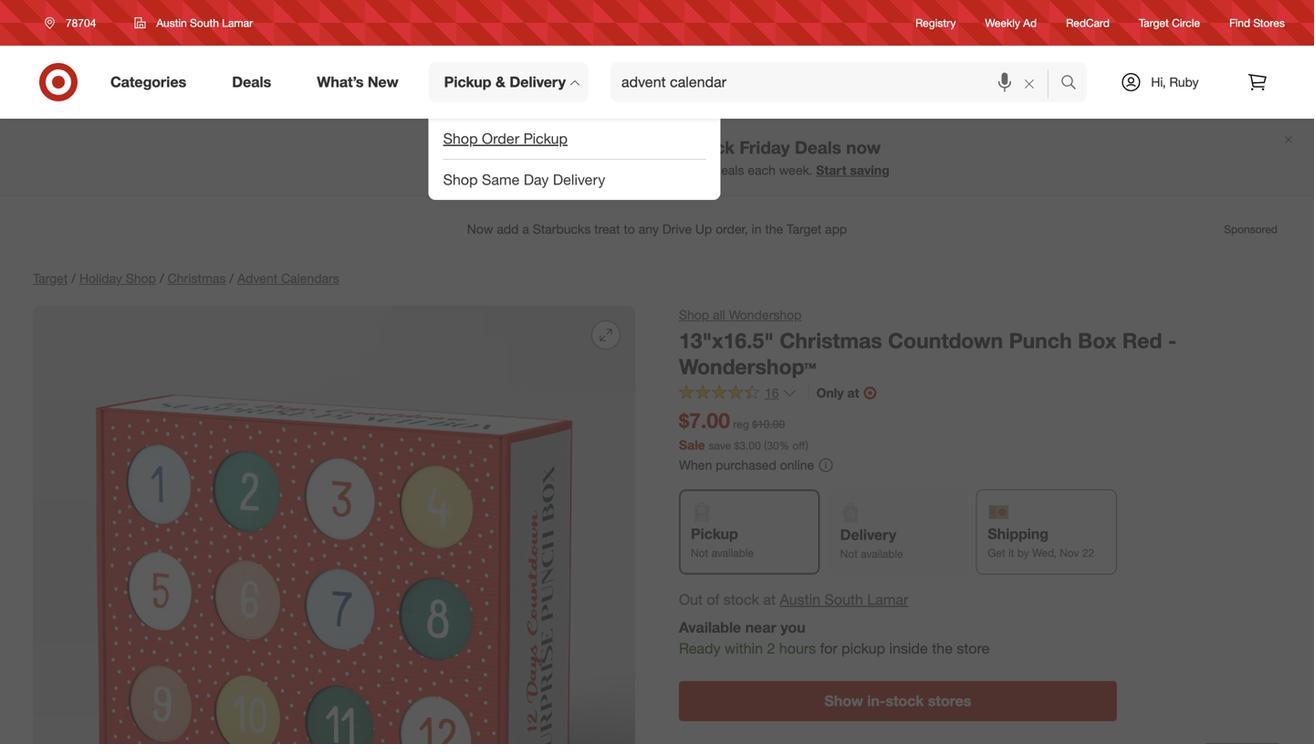 Task type: locate. For each thing, give the bounding box(es) containing it.
2 vertical spatial pickup
[[691, 525, 739, 543]]

target link
[[33, 270, 68, 286]]

1 vertical spatial target
[[33, 270, 68, 286]]

get
[[988, 546, 1006, 560]]

not for delivery
[[841, 547, 858, 561]]

0 horizontal spatial austin
[[156, 16, 187, 30]]

for
[[821, 640, 838, 657]]

0 horizontal spatial available
[[712, 546, 754, 560]]

16
[[765, 385, 779, 401]]

same
[[482, 171, 520, 189]]

&
[[496, 73, 506, 91], [650, 162, 658, 178]]

1 horizontal spatial at
[[848, 385, 860, 401]]

at right only
[[848, 385, 860, 401]]

online
[[780, 457, 815, 473]]

lamar inside dropdown button
[[222, 16, 253, 30]]

0 vertical spatial south
[[190, 16, 219, 30]]

1 / from the left
[[71, 270, 76, 286]]

south
[[190, 16, 219, 30], [825, 591, 864, 608]]

/ left advent
[[230, 270, 234, 286]]

austin up you
[[780, 591, 821, 608]]

available for delivery
[[861, 547, 904, 561]]

1 horizontal spatial stock
[[886, 692, 925, 710]]

find
[[1230, 16, 1251, 30]]

not inside delivery not available
[[841, 547, 858, 561]]

0 horizontal spatial at
[[764, 591, 776, 608]]

0 horizontal spatial &
[[496, 73, 506, 91]]

weekly ad link
[[986, 15, 1037, 31]]

at
[[848, 385, 860, 401], [764, 591, 776, 608]]

austin
[[156, 16, 187, 30], [780, 591, 821, 608]]

top
[[600, 162, 618, 178]]

shop same day delivery
[[443, 171, 606, 189]]

south inside dropdown button
[[190, 16, 219, 30]]

start
[[817, 162, 847, 178]]

show in-stock stores button
[[679, 681, 1118, 721]]

austin up categories link on the top left
[[156, 16, 187, 30]]

of
[[707, 591, 720, 608]]

stock
[[724, 591, 760, 608], [886, 692, 925, 710]]

1 vertical spatial christmas
[[780, 328, 883, 353]]

available
[[712, 546, 754, 560], [861, 547, 904, 561]]

target circle
[[1140, 16, 1201, 30]]

search
[[1053, 75, 1097, 93]]

pickup inside 'pickup not available'
[[691, 525, 739, 543]]

stock inside button
[[886, 692, 925, 710]]

hi, ruby
[[1152, 74, 1200, 90]]

1 vertical spatial austin
[[780, 591, 821, 608]]

0 vertical spatial pickup
[[444, 73, 492, 91]]

target / holiday shop / christmas / advent calendars
[[33, 270, 339, 286]]

(
[[764, 439, 767, 452]]

available up of
[[712, 546, 754, 560]]

1 horizontal spatial target
[[1140, 16, 1170, 30]]

available
[[679, 619, 742, 637]]

0 horizontal spatial /
[[71, 270, 76, 286]]

advertisement region
[[18, 207, 1297, 251]]

)
[[806, 439, 809, 452]]

available up austin south lamar button
[[861, 547, 904, 561]]

1 horizontal spatial not
[[841, 547, 858, 561]]

& up order
[[496, 73, 506, 91]]

1 horizontal spatial available
[[861, 547, 904, 561]]

0 horizontal spatial lamar
[[222, 16, 253, 30]]

countdown
[[889, 328, 1004, 353]]

target
[[1140, 16, 1170, 30], [33, 270, 68, 286]]

0 horizontal spatial south
[[190, 16, 219, 30]]

3.00
[[740, 439, 761, 452]]

1 horizontal spatial deals
[[795, 137, 842, 158]]

available near you ready within 2 hours for pickup inside the store
[[679, 619, 990, 657]]

not up austin south lamar button
[[841, 547, 858, 561]]

0 horizontal spatial deals
[[232, 73, 271, 91]]

1 vertical spatial &
[[650, 162, 658, 178]]

out of stock at austin south lamar
[[679, 591, 909, 608]]

categories link
[[95, 62, 209, 102]]

0 vertical spatial christmas
[[168, 270, 226, 286]]

0 horizontal spatial not
[[691, 546, 709, 560]]

gifts
[[622, 162, 647, 178]]

1 horizontal spatial pickup
[[524, 130, 568, 148]]

0 vertical spatial delivery
[[510, 73, 566, 91]]

78704
[[66, 16, 96, 30]]

$7.00 reg $10.00 sale save $ 3.00 ( 30 % off )
[[679, 408, 809, 453]]

hi,
[[1152, 74, 1167, 90]]

shop all wondershop 13"x16.5" christmas countdown punch box red - wondershop™
[[679, 307, 1177, 380]]

0 horizontal spatial pickup
[[444, 73, 492, 91]]

weekly ad
[[986, 16, 1037, 30]]

shop left same
[[443, 171, 478, 189]]

out
[[679, 591, 703, 608]]

shop for shop all wondershop 13"x16.5" christmas countdown punch box red - wondershop™
[[679, 307, 710, 323]]

save
[[709, 439, 732, 452]]

stock right of
[[724, 591, 760, 608]]

0 vertical spatial target
[[1140, 16, 1170, 30]]

within
[[725, 640, 763, 657]]

score
[[550, 137, 598, 158]]

0 vertical spatial lamar
[[222, 16, 253, 30]]

south up deals link
[[190, 16, 219, 30]]

1 vertical spatial south
[[825, 591, 864, 608]]

1 vertical spatial stock
[[886, 692, 925, 710]]

pickup up save
[[524, 130, 568, 148]]

delivery up shop order pickup
[[510, 73, 566, 91]]

registry link
[[916, 15, 957, 31]]

hours
[[780, 640, 817, 657]]

ruby
[[1170, 74, 1200, 90]]

delivery down "score"
[[553, 171, 606, 189]]

target left circle
[[1140, 16, 1170, 30]]

What can we help you find? suggestions appear below search field
[[611, 62, 1066, 102]]

search button
[[1053, 62, 1097, 106]]

stock for in-
[[886, 692, 925, 710]]

2
[[768, 640, 776, 657]]

30
[[767, 439, 780, 452]]

& left find
[[650, 162, 658, 178]]

available inside delivery not available
[[861, 547, 904, 561]]

1 horizontal spatial lamar
[[868, 591, 909, 608]]

score incredible black friday deals now save on top gifts & find new deals each week. start saving
[[550, 137, 890, 178]]

not
[[691, 546, 709, 560], [841, 547, 858, 561]]

target left holiday
[[33, 270, 68, 286]]

0 horizontal spatial target
[[33, 270, 68, 286]]

lamar up deals link
[[222, 16, 253, 30]]

red
[[1123, 328, 1163, 353]]

1 horizontal spatial south
[[825, 591, 864, 608]]

1 horizontal spatial christmas
[[780, 328, 883, 353]]

0 horizontal spatial stock
[[724, 591, 760, 608]]

save
[[550, 162, 578, 178]]

lamar up inside on the bottom right of page
[[868, 591, 909, 608]]

when
[[679, 457, 713, 473]]

pickup up of
[[691, 525, 739, 543]]

1 horizontal spatial /
[[160, 270, 164, 286]]

2 vertical spatial delivery
[[841, 526, 897, 544]]

shop inside shop all wondershop 13"x16.5" christmas countdown punch box red - wondershop™
[[679, 307, 710, 323]]

pickup up order
[[444, 73, 492, 91]]

registry
[[916, 16, 957, 30]]

0 vertical spatial &
[[496, 73, 506, 91]]

at up near
[[764, 591, 776, 608]]

lamar
[[222, 16, 253, 30], [868, 591, 909, 608]]

0 vertical spatial austin
[[156, 16, 187, 30]]

christmas left advent
[[168, 270, 226, 286]]

3 / from the left
[[230, 270, 234, 286]]

south up available near you ready within 2 hours for pickup inside the store
[[825, 591, 864, 608]]

black
[[689, 137, 735, 158]]

advent
[[237, 270, 278, 286]]

shop left all
[[679, 307, 710, 323]]

2 horizontal spatial pickup
[[691, 525, 739, 543]]

2 horizontal spatial /
[[230, 270, 234, 286]]

holiday
[[79, 270, 122, 286]]

1 vertical spatial delivery
[[553, 171, 606, 189]]

delivery inside delivery not available
[[841, 526, 897, 544]]

/ right target "link" at the left top of page
[[71, 270, 76, 286]]

not up out
[[691, 546, 709, 560]]

christmas up only
[[780, 328, 883, 353]]

redcard link
[[1067, 15, 1110, 31]]

stock left stores
[[886, 692, 925, 710]]

available inside 'pickup not available'
[[712, 546, 754, 560]]

ready
[[679, 640, 721, 657]]

target for target circle
[[1140, 16, 1170, 30]]

1 horizontal spatial &
[[650, 162, 658, 178]]

you
[[781, 619, 806, 637]]

deals
[[232, 73, 271, 91], [795, 137, 842, 158]]

1 vertical spatial deals
[[795, 137, 842, 158]]

0 vertical spatial stock
[[724, 591, 760, 608]]

/
[[71, 270, 76, 286], [160, 270, 164, 286], [230, 270, 234, 286]]

& inside score incredible black friday deals now save on top gifts & find new deals each week. start saving
[[650, 162, 658, 178]]

friday
[[740, 137, 790, 158]]

1 vertical spatial lamar
[[868, 591, 909, 608]]

wondershop
[[729, 307, 802, 323]]

by
[[1018, 546, 1030, 560]]

stock for of
[[724, 591, 760, 608]]

all
[[713, 307, 726, 323]]

christmas inside shop all wondershop 13"x16.5" christmas countdown punch box red - wondershop™
[[780, 328, 883, 353]]

%
[[780, 439, 790, 452]]

target circle link
[[1140, 15, 1201, 31]]

shop order pickup
[[443, 130, 568, 148]]

shop left order
[[443, 130, 478, 148]]

ad
[[1024, 16, 1037, 30]]

13&#34;x16.5&#34; christmas countdown punch box red - wondershop&#8482;, 1 of 5 image
[[33, 306, 636, 744]]

shop same day delivery link
[[429, 160, 721, 200]]

delivery up austin south lamar button
[[841, 526, 897, 544]]

shop right holiday
[[126, 270, 156, 286]]

0 vertical spatial deals
[[232, 73, 271, 91]]

shop
[[443, 130, 478, 148], [443, 171, 478, 189], [126, 270, 156, 286], [679, 307, 710, 323]]

new
[[368, 73, 399, 91]]

/ left christmas link
[[160, 270, 164, 286]]

not inside 'pickup not available'
[[691, 546, 709, 560]]

sale
[[679, 437, 706, 453]]

deals down austin south lamar
[[232, 73, 271, 91]]

deals up start
[[795, 137, 842, 158]]



Task type: vqa. For each thing, say whether or not it's contained in the screenshot.
the "More"
no



Task type: describe. For each thing, give the bounding box(es) containing it.
reg
[[734, 417, 750, 431]]

inside
[[890, 640, 928, 657]]

shipping get it by wed, nov 22
[[988, 525, 1095, 560]]

holiday shop link
[[79, 270, 156, 286]]

advent calendars link
[[237, 270, 339, 286]]

find stores link
[[1230, 15, 1286, 31]]

pickup for pickup not available
[[691, 525, 739, 543]]

only at
[[817, 385, 860, 401]]

$
[[735, 439, 740, 452]]

each
[[748, 162, 776, 178]]

what's
[[317, 73, 364, 91]]

0 horizontal spatial christmas
[[168, 270, 226, 286]]

wed,
[[1033, 546, 1057, 560]]

what's new
[[317, 73, 399, 91]]

on
[[582, 162, 596, 178]]

austin south lamar button
[[123, 6, 265, 39]]

the
[[933, 640, 953, 657]]

1 horizontal spatial austin
[[780, 591, 821, 608]]

weekly
[[986, 16, 1021, 30]]

pickup & delivery
[[444, 73, 566, 91]]

13"x16.5"
[[679, 328, 774, 353]]

not for pickup
[[691, 546, 709, 560]]

pickup
[[842, 640, 886, 657]]

1 vertical spatial pickup
[[524, 130, 568, 148]]

christmas link
[[168, 270, 226, 286]]

shop for shop order pickup
[[443, 130, 478, 148]]

target for target / holiday shop / christmas / advent calendars
[[33, 270, 68, 286]]

0 vertical spatial at
[[848, 385, 860, 401]]

1 vertical spatial at
[[764, 591, 776, 608]]

deals link
[[217, 62, 294, 102]]

it
[[1009, 546, 1015, 560]]

only
[[817, 385, 844, 401]]

delivery not available
[[841, 526, 904, 561]]

22
[[1083, 546, 1095, 560]]

off
[[793, 439, 806, 452]]

punch
[[1010, 328, 1073, 353]]

nov
[[1060, 546, 1080, 560]]

categories
[[110, 73, 186, 91]]

calendars
[[281, 270, 339, 286]]

austin south lamar button
[[780, 589, 909, 610]]

16 link
[[679, 384, 798, 405]]

new
[[687, 162, 710, 178]]

what's new link
[[302, 62, 422, 102]]

austin inside austin south lamar dropdown button
[[156, 16, 187, 30]]

incredible
[[603, 137, 684, 158]]

near
[[746, 619, 777, 637]]

redcard
[[1067, 16, 1110, 30]]

when purchased online
[[679, 457, 815, 473]]

saving
[[851, 162, 890, 178]]

box
[[1079, 328, 1117, 353]]

stores
[[929, 692, 972, 710]]

pickup for pickup & delivery
[[444, 73, 492, 91]]

show in-stock stores
[[825, 692, 972, 710]]

circle
[[1173, 16, 1201, 30]]

store
[[957, 640, 990, 657]]

find
[[662, 162, 683, 178]]

shop for shop same day delivery
[[443, 171, 478, 189]]

2 / from the left
[[160, 270, 164, 286]]

in-
[[868, 692, 886, 710]]

deals inside score incredible black friday deals now save on top gifts & find new deals each week. start saving
[[795, 137, 842, 158]]

available for pickup
[[712, 546, 754, 560]]

pickup & delivery link
[[429, 62, 589, 102]]

day
[[524, 171, 549, 189]]

austin south lamar
[[156, 16, 253, 30]]

-
[[1169, 328, 1177, 353]]

pickup not available
[[691, 525, 754, 560]]

$10.00
[[753, 417, 785, 431]]

78704 button
[[33, 6, 115, 39]]

find stores
[[1230, 16, 1286, 30]]

now
[[847, 137, 881, 158]]

show
[[825, 692, 864, 710]]



